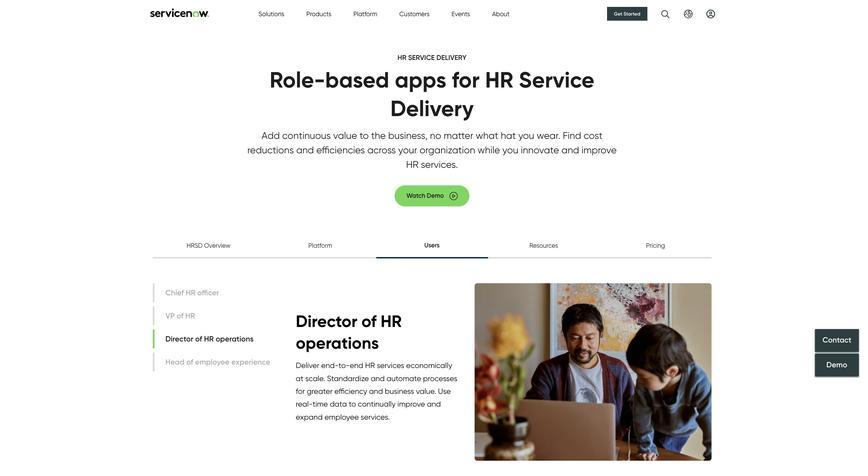 Task type: vqa. For each thing, say whether or not it's contained in the screenshot.
select your country 'ICON'
no



Task type: locate. For each thing, give the bounding box(es) containing it.
1 horizontal spatial to
[[360, 130, 369, 142]]

to
[[360, 130, 369, 142], [349, 400, 356, 409]]

deliver end-to-end hr services economically at scale. standardize and automate processes for greater efficiency and business value. use real-time data to continually improve and expand employee services.
[[296, 361, 458, 422]]

you
[[519, 130, 535, 142], [503, 144, 519, 156]]

efficiency
[[335, 387, 368, 396]]

1 vertical spatial services.
[[361, 413, 390, 422]]

services. down the 'continually'
[[361, 413, 390, 422]]

about
[[493, 10, 510, 17]]

0 horizontal spatial for
[[296, 387, 305, 396]]

hat
[[501, 130, 516, 142]]

value.
[[416, 387, 437, 396]]

real-
[[296, 400, 313, 409]]

you down 'hat'
[[503, 144, 519, 156]]

economically
[[407, 361, 453, 370]]

to inside deliver end-to-end hr services economically at scale. standardize and automate processes for greater efficiency and business value. use real-time data to continually improve and expand employee services.
[[349, 400, 356, 409]]

contact link
[[816, 330, 860, 352]]

services. down the organization
[[421, 159, 458, 171]]

greater
[[307, 387, 333, 396]]

you right 'hat'
[[519, 130, 535, 142]]

get started link
[[608, 7, 648, 21]]

events button
[[452, 9, 470, 18]]

started
[[624, 11, 641, 17]]

0 horizontal spatial to
[[349, 400, 356, 409]]

role-based apps for hr service delivery
[[270, 66, 595, 122]]

0 vertical spatial improve
[[582, 144, 617, 156]]

at
[[296, 374, 304, 383]]

the
[[371, 130, 386, 142]]

1 horizontal spatial services.
[[421, 159, 458, 171]]

efficiencies
[[317, 144, 365, 156]]

demo
[[827, 361, 848, 370]]

across
[[368, 144, 396, 156]]

hr inside deliver end-to-end hr services economically at scale. standardize and automate processes for greater efficiency and business value. use real-time data to continually improve and expand employee services.
[[365, 361, 375, 370]]

0 horizontal spatial services.
[[361, 413, 390, 422]]

service
[[519, 66, 595, 94]]

0 vertical spatial you
[[519, 130, 535, 142]]

organization
[[420, 144, 476, 156]]

business,
[[389, 130, 428, 142]]

events
[[452, 10, 470, 17]]

1 vertical spatial for
[[296, 387, 305, 396]]

to down efficiency
[[349, 400, 356, 409]]

processes
[[423, 374, 458, 383]]

platform
[[354, 10, 378, 17]]

scale.
[[306, 374, 325, 383]]

for down at
[[296, 387, 305, 396]]

use
[[438, 387, 451, 396]]

0 horizontal spatial improve
[[398, 400, 425, 409]]

and
[[297, 144, 314, 156], [562, 144, 580, 156], [371, 374, 385, 383], [369, 387, 383, 396], [427, 400, 441, 409]]

end
[[350, 361, 364, 370]]

deliver
[[296, 361, 320, 370]]

services.
[[421, 159, 458, 171], [361, 413, 390, 422]]

1 vertical spatial to
[[349, 400, 356, 409]]

your
[[399, 144, 418, 156]]

0 vertical spatial for
[[452, 66, 480, 94]]

1 vertical spatial improve
[[398, 400, 425, 409]]

0 vertical spatial to
[[360, 130, 369, 142]]

improve down business
[[398, 400, 425, 409]]

to-
[[339, 361, 350, 370]]

get
[[615, 11, 623, 17]]

hr
[[398, 54, 407, 62], [486, 66, 514, 94], [406, 159, 419, 171], [381, 312, 402, 332], [365, 361, 375, 370]]

1 horizontal spatial improve
[[582, 144, 617, 156]]

products
[[307, 10, 332, 17]]

demo link
[[816, 354, 860, 377]]

add
[[262, 130, 280, 142]]

business
[[385, 387, 414, 396]]

improve down cost at the right
[[582, 144, 617, 156]]

hr inside add continuous value to the business, no matter what hat you wear. find cost reductions and efficiencies across your organization while you innovate and improve hr services.
[[406, 159, 419, 171]]

for down "delivery"
[[452, 66, 480, 94]]

servicenow image
[[149, 8, 210, 17]]

1 horizontal spatial for
[[452, 66, 480, 94]]

improve
[[582, 144, 617, 156], [398, 400, 425, 409]]

go to servicenow account image
[[707, 9, 715, 18]]

contact
[[823, 336, 852, 345]]

no
[[430, 130, 442, 142]]

for
[[452, 66, 480, 94], [296, 387, 305, 396]]

to left the
[[360, 130, 369, 142]]

hr service delivery
[[398, 54, 467, 62]]

end-
[[322, 361, 339, 370]]

0 vertical spatial services.
[[421, 159, 458, 171]]

for inside role-based apps for hr service delivery
[[452, 66, 480, 94]]



Task type: describe. For each thing, give the bounding box(es) containing it.
reductions
[[248, 144, 294, 156]]

innovate
[[521, 144, 560, 156]]

role-
[[270, 66, 325, 94]]

customers
[[400, 10, 430, 17]]

solutions button
[[259, 9, 285, 18]]

apps
[[395, 66, 447, 94]]

cost
[[584, 130, 603, 142]]

to inside add continuous value to the business, no matter what hat you wear. find cost reductions and efficiencies across your organization while you innovate and improve hr services.
[[360, 130, 369, 142]]

services. inside deliver end-to-end hr services economically at scale. standardize and automate processes for greater efficiency and business value. use real-time data to continually improve and expand employee services.
[[361, 413, 390, 422]]

and down value. at the bottom of the page
[[427, 400, 441, 409]]

and down find
[[562, 144, 580, 156]]

add continuous value to the business, no matter what hat you wear. find cost reductions and efficiencies across your organization while you innovate and improve hr services.
[[248, 130, 617, 171]]

delivery
[[391, 95, 474, 122]]

director of hr operations
[[296, 312, 402, 354]]

products button
[[307, 9, 332, 18]]

services
[[377, 361, 405, 370]]

while
[[478, 144, 500, 156]]

what
[[476, 130, 499, 142]]

and up the 'continually'
[[369, 387, 383, 396]]

hr inside director of hr operations
[[381, 312, 402, 332]]

service
[[408, 54, 435, 62]]

and down continuous
[[297, 144, 314, 156]]

automate
[[387, 374, 422, 383]]

value
[[333, 130, 357, 142]]

find
[[563, 130, 582, 142]]

standardize
[[327, 374, 369, 383]]

employee
[[325, 413, 359, 422]]

hr inside role-based apps for hr service delivery
[[486, 66, 514, 94]]

continuous
[[282, 130, 331, 142]]

get started
[[615, 11, 641, 17]]

director
[[296, 312, 358, 332]]

platform button
[[354, 9, 378, 18]]

time
[[313, 400, 328, 409]]

and down services
[[371, 374, 385, 383]]

solutions
[[259, 10, 285, 17]]

expand
[[296, 413, 323, 422]]

improve inside add continuous value to the business, no matter what hat you wear. find cost reductions and efficiencies across your organization while you innovate and improve hr services.
[[582, 144, 617, 156]]

1 vertical spatial you
[[503, 144, 519, 156]]

of
[[362, 312, 377, 332]]

matter
[[444, 130, 474, 142]]

about button
[[493, 9, 510, 18]]

improve inside deliver end-to-end hr services economically at scale. standardize and automate processes for greater efficiency and business value. use real-time data to continually improve and expand employee services.
[[398, 400, 425, 409]]

wear.
[[537, 130, 561, 142]]

operations
[[296, 333, 379, 354]]

services. inside add continuous value to the business, no matter what hat you wear. find cost reductions and efficiencies across your organization while you innovate and improve hr services.
[[421, 159, 458, 171]]

customers button
[[400, 9, 430, 18]]

continually
[[358, 400, 396, 409]]

delivery
[[437, 54, 467, 62]]

data
[[330, 400, 347, 409]]

for inside deliver end-to-end hr services economically at scale. standardize and automate processes for greater efficiency and business value. use real-time data to continually improve and expand employee services.
[[296, 387, 305, 396]]

based
[[325, 66, 390, 94]]



